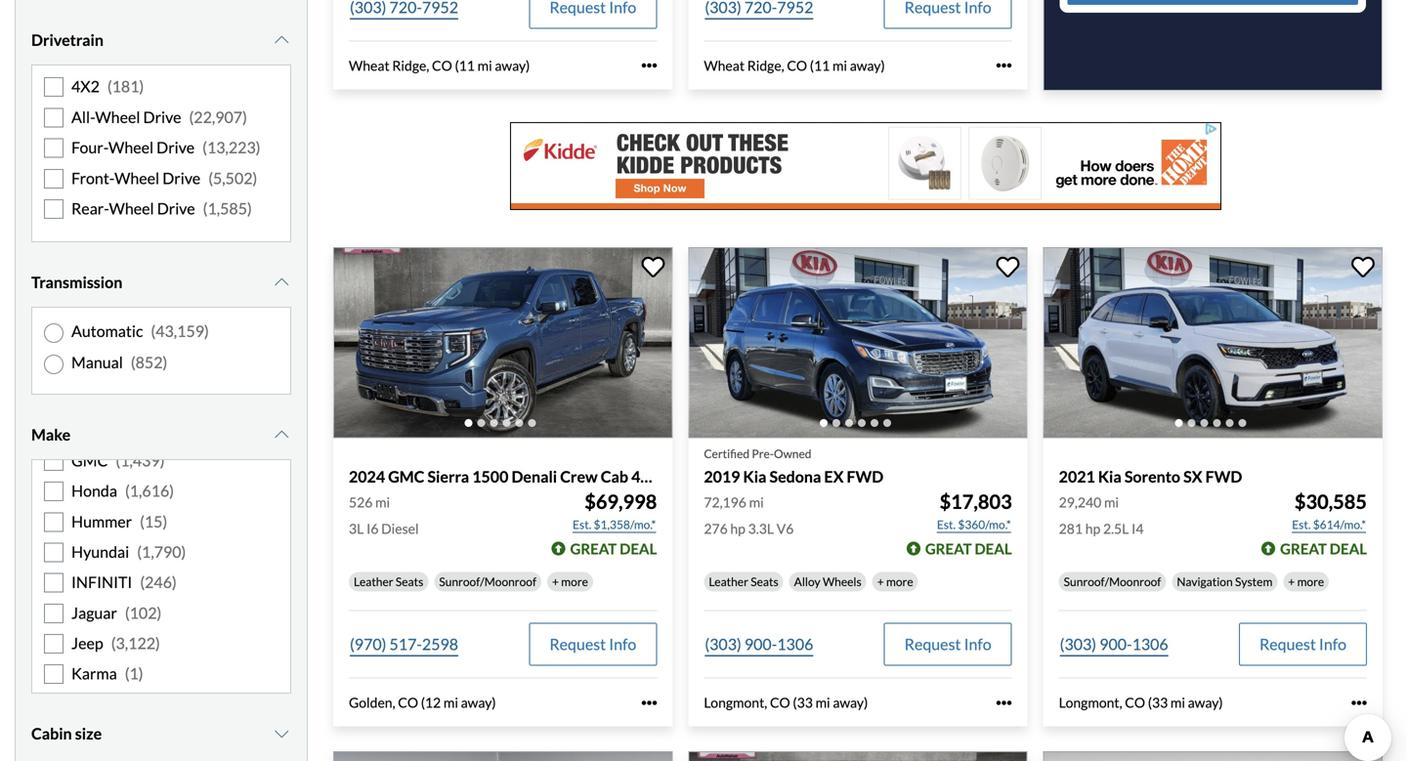 Task type: describe. For each thing, give the bounding box(es) containing it.
+ more for $69,998
[[552, 575, 588, 589]]

526 mi 3l i6 diesel
[[349, 494, 419, 537]]

(1,439)
[[116, 451, 165, 470]]

crystal black pearl 2023 honda odyssey elite fwd minivan front-wheel drive automatic image
[[333, 752, 673, 761]]

advertisement region
[[510, 122, 1222, 210]]

deal for $30,585
[[1330, 540, 1367, 558]]

276
[[704, 521, 728, 537]]

2 ellipsis h image from the left
[[997, 695, 1012, 711]]

2.5l
[[1103, 521, 1129, 537]]

(102)
[[125, 603, 162, 622]]

$30,585 est. $614/mo.*
[[1292, 490, 1367, 532]]

$17,803
[[940, 490, 1012, 514]]

2 ridge, from the left
[[747, 57, 785, 74]]

1 ridge, from the left
[[392, 57, 429, 74]]

2 sunroof/moonroof from the left
[[1064, 575, 1162, 589]]

jeep
[[71, 634, 103, 653]]

sorento
[[1125, 467, 1181, 486]]

2 (33 from the left
[[1148, 695, 1168, 711]]

v6
[[777, 521, 794, 537]]

seats for alloy wheels
[[751, 575, 779, 589]]

29,240 mi 281 hp 2.5l i4
[[1059, 494, 1144, 537]]

cabin size
[[31, 724, 102, 744]]

2 next image image from the left
[[997, 327, 1016, 359]]

1 longmont, from the left
[[704, 695, 768, 711]]

4wd
[[632, 467, 669, 486]]

(970) 517-2598
[[350, 635, 458, 654]]

2 request from the left
[[905, 635, 961, 654]]

281
[[1059, 521, 1083, 537]]

(1,790)
[[137, 542, 186, 562]]

request info for $69,998
[[550, 635, 637, 654]]

2 fwd from the left
[[1206, 467, 1243, 486]]

alloy wheels
[[794, 575, 862, 589]]

leather seats for sunroof/moonroof
[[354, 575, 424, 589]]

2 (303) 900-1306 from the left
[[1060, 635, 1169, 654]]

golden, co (12 mi away)
[[349, 695, 496, 711]]

jeep (3,122)
[[71, 634, 160, 653]]

$30,585
[[1295, 490, 1367, 514]]

$360/mo.*
[[958, 518, 1011, 532]]

previous image image for $69,998
[[345, 327, 365, 359]]

2019
[[704, 467, 740, 486]]

automatic
[[71, 322, 143, 341]]

4x2
[[71, 77, 100, 96]]

(852)
[[131, 353, 167, 372]]

(970)
[[350, 635, 387, 654]]

1 sunroof/moonroof from the left
[[439, 575, 537, 589]]

ellipsis h image for $69,998
[[642, 695, 657, 711]]

make
[[31, 425, 71, 444]]

request info button for $69,998
[[529, 623, 657, 666]]

est. for $30,585
[[1292, 518, 1311, 532]]

2021 kia sorento sx fwd
[[1059, 467, 1243, 486]]

infiniti
[[71, 573, 132, 592]]

(3,122)
[[111, 634, 160, 653]]

drivetrain button
[[31, 16, 291, 65]]

sierra
[[428, 467, 469, 486]]

glacial white pearl 2021 kia sorento sx fwd suv / crossover front-wheel drive 8-speed dual clutch image
[[1044, 247, 1383, 438]]

size
[[75, 724, 102, 744]]

wheel for rear-
[[109, 199, 154, 218]]

drivetrain
[[31, 30, 104, 50]]

request for $69,998
[[550, 635, 606, 654]]

1 (303) 900-1306 from the left
[[705, 635, 814, 654]]

2 1306 from the left
[[1132, 635, 1169, 654]]

info for $69,998
[[609, 635, 637, 654]]

(43,159)
[[151, 322, 209, 341]]

request for $30,585
[[1260, 635, 1316, 654]]

3l
[[349, 521, 364, 537]]

(15)
[[140, 512, 167, 531]]

1 1306 from the left
[[777, 635, 814, 654]]

(5,502)
[[208, 168, 257, 187]]

(13,223)
[[202, 138, 261, 157]]

2021
[[1059, 467, 1096, 486]]

2 request info from the left
[[905, 635, 992, 654]]

drive for four-wheel drive
[[157, 138, 195, 157]]

2 request info button from the left
[[884, 623, 1012, 666]]

sedona
[[770, 467, 821, 486]]

2024
[[349, 467, 385, 486]]

hummer
[[71, 512, 132, 531]]

(246)
[[140, 573, 177, 592]]

i6
[[367, 521, 379, 537]]

29,240
[[1059, 494, 1102, 511]]

front-
[[71, 168, 114, 187]]

great for $30,585
[[1281, 540, 1327, 558]]

infiniti (246)
[[71, 573, 177, 592]]

deal for $17,803
[[975, 540, 1012, 558]]

rear-
[[71, 199, 109, 218]]

jaguar
[[71, 603, 117, 622]]

+ more for $30,585
[[1289, 575, 1325, 589]]

mi inside the 526 mi 3l i6 diesel
[[375, 494, 390, 511]]

wheel for four-
[[109, 138, 154, 157]]

automatic (43,159)
[[71, 322, 209, 341]]

1500
[[472, 467, 509, 486]]

(970) 517-2598 button
[[349, 623, 459, 666]]

hyundai (1,790)
[[71, 542, 186, 562]]

great for $69,998
[[570, 540, 617, 558]]

kia inside certified pre-owned 2019 kia sedona ex fwd
[[743, 467, 767, 486]]

navigation
[[1177, 575, 1233, 589]]

great deal for $17,803
[[925, 540, 1012, 558]]

chevron down image inside cabin size dropdown button
[[272, 726, 291, 742]]

hp for $17,803
[[731, 521, 746, 537]]

72,196
[[704, 494, 747, 511]]

est. $614/mo.* button
[[1291, 515, 1367, 535]]

deal for $69,998
[[620, 540, 657, 558]]

next image image for $30,585
[[1352, 327, 1371, 359]]

system
[[1235, 575, 1273, 589]]

$69,998 est. $1,358/mo.*
[[573, 490, 657, 532]]

(303) for 1st (303) 900-1306 button from right
[[1060, 635, 1097, 654]]

aurora black 2019 kia sedona ex fwd minivan front-wheel drive 8-speed automatic image
[[688, 247, 1028, 438]]

517-
[[390, 635, 422, 654]]

certified pre-owned 2019 kia sedona ex fwd
[[704, 447, 884, 486]]

owned
[[774, 447, 812, 461]]

wheels
[[823, 575, 862, 589]]

sx
[[1184, 467, 1203, 486]]

+ for $69,998
[[552, 575, 559, 589]]

pre-
[[752, 447, 774, 461]]

72,196 mi 276 hp 3.3l v6
[[704, 494, 794, 537]]

jaguar (102)
[[71, 603, 162, 622]]

2 longmont, from the left
[[1059, 695, 1123, 711]]

chevron down image for gmc (1,439)
[[272, 427, 291, 443]]

2 900- from the left
[[1100, 635, 1132, 654]]

1 900- from the left
[[745, 635, 777, 654]]

1 wheat from the left
[[349, 57, 390, 74]]



Task type: vqa. For each thing, say whether or not it's contained in the screenshot.
FOUR-WHEEL DRIVE (13,223)
yes



Task type: locate. For each thing, give the bounding box(es) containing it.
fwd right ex
[[847, 467, 884, 486]]

0 horizontal spatial ellipsis h image
[[642, 58, 657, 73]]

hummer (15)
[[71, 512, 167, 531]]

1 longmont, co (33 mi away) from the left
[[704, 695, 868, 711]]

2 horizontal spatial request info
[[1260, 635, 1347, 654]]

0 horizontal spatial (303) 900-1306 button
[[704, 623, 815, 666]]

3 chevron down image from the top
[[272, 726, 291, 742]]

more for $69,998
[[561, 575, 588, 589]]

gmc
[[71, 451, 108, 470], [388, 467, 425, 486]]

0 horizontal spatial 900-
[[745, 635, 777, 654]]

hyundai
[[71, 542, 129, 562]]

certified
[[704, 447, 750, 461]]

more down est. $1,358/mo.* button
[[561, 575, 588, 589]]

1 horizontal spatial 900-
[[1100, 635, 1132, 654]]

leather seats down diesel
[[354, 575, 424, 589]]

1 great deal from the left
[[570, 540, 657, 558]]

2 horizontal spatial + more
[[1289, 575, 1325, 589]]

1 horizontal spatial longmont, co (33 mi away)
[[1059, 695, 1223, 711]]

kia right "2021"
[[1099, 467, 1122, 486]]

3 + more from the left
[[1289, 575, 1325, 589]]

1 horizontal spatial + more
[[877, 575, 914, 589]]

sunroof/moonroof down 2.5l
[[1064, 575, 1162, 589]]

0 horizontal spatial ellipsis h image
[[642, 695, 657, 711]]

1 horizontal spatial request
[[905, 635, 961, 654]]

(303) 900-1306 button
[[704, 623, 815, 666], [1059, 623, 1170, 666]]

next image image for $69,998
[[642, 327, 661, 359]]

1 horizontal spatial ridge,
[[747, 57, 785, 74]]

wheel for front-
[[114, 168, 159, 187]]

2 horizontal spatial ellipsis h image
[[1352, 695, 1367, 711]]

0 horizontal spatial seats
[[396, 575, 424, 589]]

hp for $30,585
[[1086, 521, 1101, 537]]

+ more right system on the bottom of page
[[1289, 575, 1325, 589]]

chevron down image
[[272, 275, 291, 290], [272, 427, 291, 443], [272, 726, 291, 742]]

2 horizontal spatial info
[[1319, 635, 1347, 654]]

1 previous image image from the left
[[345, 327, 365, 359]]

3 more from the left
[[1298, 575, 1325, 589]]

mi inside 29,240 mi 281 hp 2.5l i4
[[1104, 494, 1119, 511]]

manual (852)
[[71, 353, 167, 372]]

wheel
[[95, 107, 140, 126], [109, 138, 154, 157], [114, 168, 159, 187], [109, 199, 154, 218]]

1 hp from the left
[[731, 521, 746, 537]]

2 horizontal spatial request
[[1260, 635, 1316, 654]]

+ more down est. $1,358/mo.* button
[[552, 575, 588, 589]]

0 horizontal spatial deal
[[620, 540, 657, 558]]

2 + from the left
[[877, 575, 884, 589]]

gmc (1,439)
[[71, 451, 165, 470]]

ellipsis h image for $30,585
[[1352, 695, 1367, 711]]

1 horizontal spatial request info
[[905, 635, 992, 654]]

1 horizontal spatial great
[[925, 540, 972, 558]]

make button
[[31, 411, 291, 460]]

hp inside 72,196 mi 276 hp 3.3l v6
[[731, 521, 746, 537]]

0 horizontal spatial (11
[[455, 57, 475, 74]]

honda
[[71, 481, 117, 501]]

1 leather from the left
[[354, 575, 394, 589]]

0 vertical spatial chevron down image
[[272, 275, 291, 290]]

1 horizontal spatial sunroof/moonroof
[[1064, 575, 1162, 589]]

leather for sunroof/moonroof
[[354, 575, 394, 589]]

0 horizontal spatial info
[[609, 635, 637, 654]]

chevron down image
[[272, 32, 291, 48]]

2 horizontal spatial great
[[1281, 540, 1327, 558]]

1 horizontal spatial kia
[[1099, 467, 1122, 486]]

3 info from the left
[[1319, 635, 1347, 654]]

0 horizontal spatial leather
[[354, 575, 394, 589]]

2 horizontal spatial more
[[1298, 575, 1325, 589]]

2 horizontal spatial great deal
[[1281, 540, 1367, 558]]

1 wheat ridge, co (11 mi away) from the left
[[349, 57, 530, 74]]

i4
[[1132, 521, 1144, 537]]

1 horizontal spatial +
[[877, 575, 884, 589]]

1 est. from the left
[[573, 518, 592, 532]]

hp inside 29,240 mi 281 hp 2.5l i4
[[1086, 521, 1101, 537]]

0 horizontal spatial leather seats
[[354, 575, 424, 589]]

526
[[349, 494, 373, 511]]

four-
[[71, 138, 109, 157]]

chevron down image inside transmission dropdown button
[[272, 275, 291, 290]]

0 horizontal spatial longmont,
[[704, 695, 768, 711]]

more
[[561, 575, 588, 589], [887, 575, 914, 589], [1298, 575, 1325, 589]]

2 (303) 900-1306 button from the left
[[1059, 623, 1170, 666]]

cab
[[601, 467, 628, 486]]

0 horizontal spatial kia
[[743, 467, 767, 486]]

next image image
[[642, 327, 661, 359], [997, 327, 1016, 359], [1352, 327, 1371, 359]]

+
[[552, 575, 559, 589], [877, 575, 884, 589], [1289, 575, 1295, 589]]

2 chevron down image from the top
[[272, 427, 291, 443]]

transmission button
[[31, 258, 291, 307]]

1 horizontal spatial gmc
[[388, 467, 425, 486]]

0 horizontal spatial request info
[[550, 635, 637, 654]]

est. $1,358/mo.* button
[[572, 515, 657, 535]]

1 horizontal spatial ellipsis h image
[[997, 58, 1012, 73]]

0 horizontal spatial great
[[570, 540, 617, 558]]

0 horizontal spatial fwd
[[847, 467, 884, 486]]

2 wheat from the left
[[704, 57, 745, 74]]

more for $30,585
[[1298, 575, 1325, 589]]

2 vertical spatial chevron down image
[[272, 726, 291, 742]]

1 (11 from the left
[[455, 57, 475, 74]]

1 deal from the left
[[620, 540, 657, 558]]

est. $360/mo.* button
[[936, 515, 1012, 535]]

deal down $1,358/mo.*
[[620, 540, 657, 558]]

2 est. from the left
[[937, 518, 956, 532]]

hp right 276
[[731, 521, 746, 537]]

rear-wheel drive (1,585)
[[71, 199, 252, 218]]

+ more right wheels
[[877, 575, 914, 589]]

fwd inside certified pre-owned 2019 kia sedona ex fwd
[[847, 467, 884, 486]]

2 (11 from the left
[[810, 57, 830, 74]]

3 next image image from the left
[[1352, 327, 1371, 359]]

cabin
[[31, 724, 72, 744]]

0 horizontal spatial (33
[[793, 695, 813, 711]]

leather down i6
[[354, 575, 394, 589]]

previous image image
[[345, 327, 365, 359], [700, 327, 720, 359], [1055, 327, 1075, 359]]

1 horizontal spatial (303) 900-1306 button
[[1059, 623, 1170, 666]]

2598
[[422, 635, 458, 654]]

2 leather seats from the left
[[709, 575, 779, 589]]

$614/mo.*
[[1313, 518, 1366, 532]]

1 horizontal spatial deal
[[975, 540, 1012, 558]]

1 horizontal spatial previous image image
[[700, 327, 720, 359]]

2 wheat ridge, co (11 mi away) from the left
[[704, 57, 885, 74]]

deal down $360/mo.*
[[975, 540, 1012, 558]]

cabin size button
[[31, 710, 291, 759]]

(22,907)
[[189, 107, 247, 126]]

1 horizontal spatial next image image
[[997, 327, 1016, 359]]

0 horizontal spatial (303) 900-1306
[[705, 635, 814, 654]]

0 horizontal spatial hp
[[731, 521, 746, 537]]

+ for $30,585
[[1289, 575, 1295, 589]]

1 horizontal spatial longmont,
[[1059, 695, 1123, 711]]

3 deal from the left
[[1330, 540, 1367, 558]]

3 request from the left
[[1260, 635, 1316, 654]]

wheel for all-
[[95, 107, 140, 126]]

1 horizontal spatial info
[[964, 635, 992, 654]]

2 great from the left
[[925, 540, 972, 558]]

drive up four-wheel drive (13,223) at the top left of the page
[[143, 107, 181, 126]]

0 horizontal spatial ridge,
[[392, 57, 429, 74]]

karma (1)
[[71, 664, 143, 683]]

chevron down image inside make dropdown button
[[272, 427, 291, 443]]

2 horizontal spatial deal
[[1330, 540, 1367, 558]]

drive down "front-wheel drive (5,502)" on the left top of the page
[[157, 199, 195, 218]]

mi inside 72,196 mi 276 hp 3.3l v6
[[749, 494, 764, 511]]

request info button
[[529, 623, 657, 666], [884, 623, 1012, 666], [1239, 623, 1367, 666]]

away)
[[495, 57, 530, 74], [850, 57, 885, 74], [461, 695, 496, 711], [833, 695, 868, 711], [1188, 695, 1223, 711]]

3 est. from the left
[[1292, 518, 1311, 532]]

est. inside $69,998 est. $1,358/mo.*
[[573, 518, 592, 532]]

3 request info button from the left
[[1239, 623, 1367, 666]]

leather down 276
[[709, 575, 749, 589]]

seats down diesel
[[396, 575, 424, 589]]

navigation system
[[1177, 575, 1273, 589]]

est. for $69,998
[[573, 518, 592, 532]]

deal
[[620, 540, 657, 558], [975, 540, 1012, 558], [1330, 540, 1367, 558]]

1 (303) from the left
[[705, 635, 742, 654]]

ellipsis h image
[[642, 695, 657, 711], [997, 695, 1012, 711], [1352, 695, 1367, 711]]

0 horizontal spatial +
[[552, 575, 559, 589]]

longmont, co (33 mi away) up ivory white tri-coat pearlcoat 2021 ram 1500 laramie crew cab 4wd pickup truck four-wheel drive 8-speed automatic image
[[704, 695, 868, 711]]

1 great from the left
[[570, 540, 617, 558]]

previous image image for $30,585
[[1055, 327, 1075, 359]]

2024 gmc sierra 1500 denali crew cab 4wd
[[349, 467, 669, 486]]

0 horizontal spatial 1306
[[777, 635, 814, 654]]

seats for sunroof/moonroof
[[396, 575, 424, 589]]

drive for front-wheel drive
[[162, 168, 201, 187]]

drive for all-wheel drive
[[143, 107, 181, 126]]

(303) for 1st (303) 900-1306 button
[[705, 635, 742, 654]]

(33 up sorrento yellow gloss 2022 jaguar f-type r convertible awd convertible all-wheel drive 8-speed automatic image
[[1148, 695, 1168, 711]]

four-wheel drive (13,223)
[[71, 138, 261, 157]]

1 horizontal spatial request info button
[[884, 623, 1012, 666]]

downpour metallic 2024 gmc sierra 1500 denali crew cab 4wd pickup truck four-wheel drive automatic image
[[333, 247, 673, 438]]

great
[[570, 540, 617, 558], [925, 540, 972, 558], [1281, 540, 1327, 558]]

diesel
[[381, 521, 419, 537]]

golden,
[[349, 695, 395, 711]]

wheel down "front-wheel drive (5,502)" on the left top of the page
[[109, 199, 154, 218]]

2 info from the left
[[964, 635, 992, 654]]

sunroof/moonroof
[[439, 575, 537, 589], [1064, 575, 1162, 589]]

0 horizontal spatial gmc
[[71, 451, 108, 470]]

2 longmont, co (33 mi away) from the left
[[1059, 695, 1223, 711]]

hp
[[731, 521, 746, 537], [1086, 521, 1101, 537]]

1 (303) 900-1306 button from the left
[[704, 623, 815, 666]]

karma
[[71, 664, 117, 683]]

3 request info from the left
[[1260, 635, 1347, 654]]

2 previous image image from the left
[[700, 327, 720, 359]]

2 seats from the left
[[751, 575, 779, 589]]

0 horizontal spatial wheat ridge, co (11 mi away)
[[349, 57, 530, 74]]

4x2 (181)
[[71, 77, 144, 96]]

3 ellipsis h image from the left
[[1352, 695, 1367, 711]]

0 horizontal spatial sunroof/moonroof
[[439, 575, 537, 589]]

1 horizontal spatial (11
[[810, 57, 830, 74]]

all-
[[71, 107, 95, 126]]

3 great from the left
[[1281, 540, 1327, 558]]

1 horizontal spatial leather seats
[[709, 575, 779, 589]]

great down est. $360/mo.* button
[[925, 540, 972, 558]]

(1,585)
[[203, 199, 252, 218]]

0 horizontal spatial est.
[[573, 518, 592, 532]]

1 horizontal spatial great deal
[[925, 540, 1012, 558]]

0 horizontal spatial + more
[[552, 575, 588, 589]]

2 horizontal spatial est.
[[1292, 518, 1311, 532]]

3.3l
[[748, 521, 774, 537]]

drive down four-wheel drive (13,223) at the top left of the page
[[162, 168, 201, 187]]

manual
[[71, 353, 123, 372]]

$69,998
[[585, 490, 657, 514]]

sorrento yellow gloss 2022 jaguar f-type r convertible awd convertible all-wheel drive 8-speed automatic image
[[1044, 752, 1383, 761]]

great for $17,803
[[925, 540, 972, 558]]

great deal down est. $1,358/mo.* button
[[570, 540, 657, 558]]

more right wheels
[[887, 575, 914, 589]]

2 horizontal spatial request info button
[[1239, 623, 1367, 666]]

1 kia from the left
[[743, 467, 767, 486]]

est. for $17,803
[[937, 518, 956, 532]]

leather seats down the 3.3l
[[709, 575, 779, 589]]

drive up "front-wheel drive (5,502)" on the left top of the page
[[157, 138, 195, 157]]

great deal for $69,998
[[570, 540, 657, 558]]

2 horizontal spatial previous image image
[[1055, 327, 1075, 359]]

gmc right "2024"
[[388, 467, 425, 486]]

est. inside $30,585 est. $614/mo.*
[[1292, 518, 1311, 532]]

longmont, co (33 mi away) up sorrento yellow gloss 2022 jaguar f-type r convertible awd convertible all-wheel drive 8-speed automatic image
[[1059, 695, 1223, 711]]

drive
[[143, 107, 181, 126], [157, 138, 195, 157], [162, 168, 201, 187], [157, 199, 195, 218]]

1 ellipsis h image from the left
[[642, 695, 657, 711]]

2 horizontal spatial +
[[1289, 575, 1295, 589]]

1 leather seats from the left
[[354, 575, 424, 589]]

3 + from the left
[[1289, 575, 1295, 589]]

1 (33 from the left
[[793, 695, 813, 711]]

2 horizontal spatial next image image
[[1352, 327, 1371, 359]]

2 deal from the left
[[975, 540, 1012, 558]]

denali
[[512, 467, 557, 486]]

request info button for $30,585
[[1239, 623, 1367, 666]]

0 horizontal spatial request info button
[[529, 623, 657, 666]]

wheel down all-wheel drive (22,907)
[[109, 138, 154, 157]]

2 (303) from the left
[[1060, 635, 1097, 654]]

1 horizontal spatial (303) 900-1306
[[1060, 635, 1169, 654]]

1 horizontal spatial wheat
[[704, 57, 745, 74]]

request info for $30,585
[[1260, 635, 1347, 654]]

est. left $1,358/mo.*
[[573, 518, 592, 532]]

(12
[[421, 695, 441, 711]]

great deal for $30,585
[[1281, 540, 1367, 558]]

wheel down (181)
[[95, 107, 140, 126]]

(303) 900-1306
[[705, 635, 814, 654], [1060, 635, 1169, 654]]

1 horizontal spatial hp
[[1086, 521, 1101, 537]]

1 horizontal spatial wheat ridge, co (11 mi away)
[[704, 57, 885, 74]]

0 horizontal spatial (303)
[[705, 635, 742, 654]]

1 request info from the left
[[550, 635, 637, 654]]

great down est. $614/mo.* "button"
[[1281, 540, 1327, 558]]

1 horizontal spatial fwd
[[1206, 467, 1243, 486]]

ex
[[824, 467, 844, 486]]

1 horizontal spatial (303)
[[1060, 635, 1097, 654]]

1 info from the left
[[609, 635, 637, 654]]

ivory white tri-coat pearlcoat 2021 ram 1500 laramie crew cab 4wd pickup truck four-wheel drive 8-speed automatic image
[[688, 752, 1028, 761]]

0 horizontal spatial previous image image
[[345, 327, 365, 359]]

1 chevron down image from the top
[[272, 275, 291, 290]]

1 ellipsis h image from the left
[[642, 58, 657, 73]]

more right system on the bottom of page
[[1298, 575, 1325, 589]]

1 horizontal spatial more
[[887, 575, 914, 589]]

front-wheel drive (5,502)
[[71, 168, 257, 187]]

1 seats from the left
[[396, 575, 424, 589]]

longmont, co (33 mi away)
[[704, 695, 868, 711], [1059, 695, 1223, 711]]

est. down $30,585
[[1292, 518, 1311, 532]]

1 request info button from the left
[[529, 623, 657, 666]]

1 more from the left
[[561, 575, 588, 589]]

est. inside $17,803 est. $360/mo.*
[[937, 518, 956, 532]]

1 vertical spatial chevron down image
[[272, 427, 291, 443]]

deal down $614/mo.*
[[1330, 540, 1367, 558]]

0 horizontal spatial wheat
[[349, 57, 390, 74]]

(33 up ivory white tri-coat pearlcoat 2021 ram 1500 laramie crew cab 4wd pickup truck four-wheel drive 8-speed automatic image
[[793, 695, 813, 711]]

great deal down est. $360/mo.* button
[[925, 540, 1012, 558]]

kia
[[743, 467, 767, 486], [1099, 467, 1122, 486]]

0 horizontal spatial longmont, co (33 mi away)
[[704, 695, 868, 711]]

+ more
[[552, 575, 588, 589], [877, 575, 914, 589], [1289, 575, 1325, 589]]

great down est. $1,358/mo.* button
[[570, 540, 617, 558]]

leather seats for alloy wheels
[[709, 575, 779, 589]]

info for $30,585
[[1319, 635, 1347, 654]]

1 next image image from the left
[[642, 327, 661, 359]]

(303)
[[705, 635, 742, 654], [1060, 635, 1097, 654]]

900-
[[745, 635, 777, 654], [1100, 635, 1132, 654]]

drive for rear-wheel drive
[[157, 199, 195, 218]]

1 horizontal spatial 1306
[[1132, 635, 1169, 654]]

1306
[[777, 635, 814, 654], [1132, 635, 1169, 654]]

1 fwd from the left
[[847, 467, 884, 486]]

$1,358/mo.*
[[594, 518, 656, 532]]

0 horizontal spatial great deal
[[570, 540, 657, 558]]

2 leather from the left
[[709, 575, 749, 589]]

transmission
[[31, 273, 123, 292]]

chevron down image for automatic (43,159)
[[272, 275, 291, 290]]

2 ellipsis h image from the left
[[997, 58, 1012, 73]]

(181)
[[107, 77, 144, 96]]

1 horizontal spatial ellipsis h image
[[997, 695, 1012, 711]]

2 + more from the left
[[877, 575, 914, 589]]

fwd
[[847, 467, 884, 486], [1206, 467, 1243, 486]]

1 request from the left
[[550, 635, 606, 654]]

wheat
[[349, 57, 390, 74], [704, 57, 745, 74]]

0 horizontal spatial more
[[561, 575, 588, 589]]

2 hp from the left
[[1086, 521, 1101, 537]]

great deal down est. $614/mo.* "button"
[[1281, 540, 1367, 558]]

leather for alloy wheels
[[709, 575, 749, 589]]

1 + more from the left
[[552, 575, 588, 589]]

est. down $17,803
[[937, 518, 956, 532]]

3 great deal from the left
[[1281, 540, 1367, 558]]

ellipsis h image
[[642, 58, 657, 73], [997, 58, 1012, 73]]

seats left alloy
[[751, 575, 779, 589]]

2 great deal from the left
[[925, 540, 1012, 558]]

hp right 281
[[1086, 521, 1101, 537]]

co
[[432, 57, 452, 74], [787, 57, 807, 74], [398, 695, 418, 711], [770, 695, 790, 711], [1125, 695, 1146, 711]]

kia down pre-
[[743, 467, 767, 486]]

2 more from the left
[[887, 575, 914, 589]]

3 previous image image from the left
[[1055, 327, 1075, 359]]

0 horizontal spatial next image image
[[642, 327, 661, 359]]

1 + from the left
[[552, 575, 559, 589]]

1 horizontal spatial leather
[[709, 575, 749, 589]]

gmc up honda at the bottom left of the page
[[71, 451, 108, 470]]

$17,803 est. $360/mo.*
[[937, 490, 1012, 532]]

1 horizontal spatial est.
[[937, 518, 956, 532]]

wheel up rear-wheel drive (1,585)
[[114, 168, 159, 187]]

1 horizontal spatial (33
[[1148, 695, 1168, 711]]

0 horizontal spatial request
[[550, 635, 606, 654]]

sunroof/moonroof up 2598
[[439, 575, 537, 589]]

fwd right sx
[[1206, 467, 1243, 486]]

2 kia from the left
[[1099, 467, 1122, 486]]

1 horizontal spatial seats
[[751, 575, 779, 589]]



